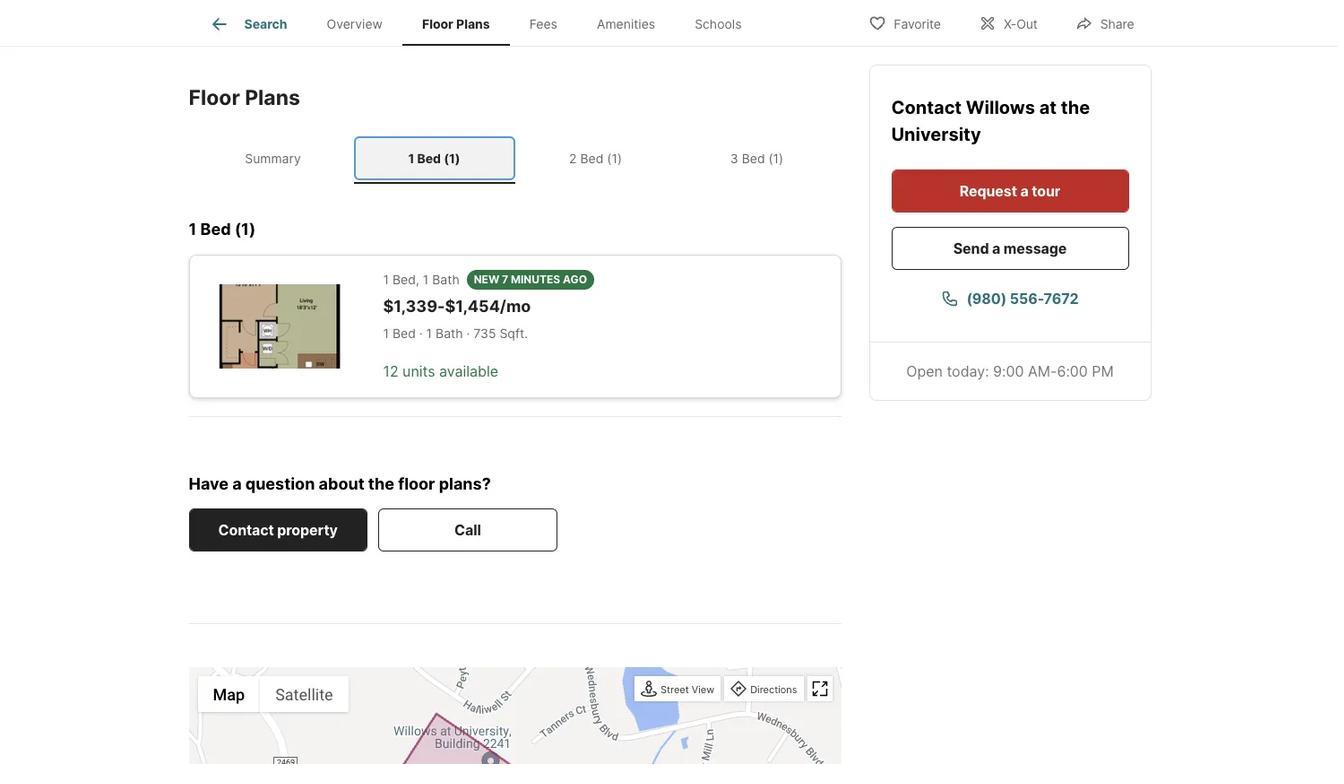 Task type: describe. For each thing, give the bounding box(es) containing it.
overview tab
[[307, 3, 403, 46]]

new
[[474, 272, 500, 286]]

(980) 556-7672 button
[[892, 277, 1129, 320]]

amenities
[[597, 16, 656, 32]]

the inside willows at the university
[[1061, 97, 1091, 118]]

new 7 minutes ago
[[474, 272, 587, 286]]

tour
[[1032, 182, 1061, 200]]

schools tab
[[675, 3, 762, 46]]

$1,339-
[[383, 297, 445, 315]]

1 vertical spatial bath
[[436, 326, 463, 341]]

bed,
[[393, 271, 419, 287]]

summary
[[245, 150, 301, 166]]

street view
[[661, 684, 715, 696]]

1 vertical spatial floor plans
[[189, 85, 300, 110]]

directions
[[751, 684, 798, 696]]

directions button
[[727, 678, 802, 702]]

1 bed (1) inside tab
[[408, 150, 461, 166]]

$1,454/mo
[[445, 297, 531, 315]]

contact property button
[[189, 509, 368, 552]]

search link
[[208, 13, 287, 35]]

available
[[439, 363, 499, 380]]

schools
[[695, 16, 742, 32]]

share
[[1101, 16, 1135, 31]]

(980) 556-7672 link
[[892, 277, 1129, 320]]

(1) for 1 bed (1) tab
[[444, 150, 461, 166]]

at
[[1040, 97, 1057, 118]]

x-out button
[[964, 4, 1053, 41]]

have
[[189, 474, 229, 493]]

plans inside tab
[[457, 16, 490, 32]]

x-
[[1004, 16, 1017, 31]]

contact for contact property
[[218, 521, 274, 539]]

street
[[661, 684, 689, 696]]

1 inside tab
[[408, 150, 415, 166]]

a for have
[[232, 474, 242, 493]]

menu bar containing map
[[198, 676, 348, 712]]

a for request
[[1021, 182, 1029, 200]]

favorite button
[[854, 4, 957, 41]]

am-
[[1029, 362, 1058, 380]]

6:00
[[1058, 362, 1088, 380]]

3 bed (1)
[[731, 150, 784, 166]]

floor plans tab
[[403, 3, 510, 46]]

9:00
[[994, 362, 1025, 380]]

favorite
[[894, 16, 941, 31]]

summary tab
[[192, 136, 354, 180]]

735
[[474, 326, 496, 341]]

contact for contact
[[892, 97, 966, 118]]

tab list containing summary
[[189, 132, 842, 184]]

1 bed (1) tab
[[354, 136, 515, 180]]

satellite
[[275, 685, 333, 704]]

request a tour
[[960, 182, 1061, 200]]

12
[[383, 363, 399, 380]]

request
[[960, 182, 1018, 200]]



Task type: locate. For each thing, give the bounding box(es) containing it.
plans left fees
[[457, 16, 490, 32]]

university
[[892, 124, 982, 145]]

1
[[408, 150, 415, 166], [189, 220, 197, 239], [383, 271, 389, 287], [423, 271, 429, 287], [383, 326, 389, 341], [426, 326, 432, 341]]

1 horizontal spatial ·
[[467, 326, 470, 341]]

call
[[455, 521, 481, 539]]

(980) 556-7672
[[967, 290, 1079, 308]]

view
[[692, 684, 715, 696]]

question
[[246, 474, 315, 493]]

0 vertical spatial a
[[1021, 182, 1029, 200]]

0 horizontal spatial 1 bed (1)
[[189, 220, 256, 239]]

0 horizontal spatial the
[[368, 474, 395, 493]]

send
[[954, 239, 990, 257]]

0 vertical spatial 1 bed (1)
[[408, 150, 461, 166]]

open today: 9:00 am-6:00 pm
[[907, 362, 1114, 380]]

(1)
[[444, 150, 461, 166], [607, 150, 622, 166], [769, 150, 784, 166], [235, 220, 256, 239]]

property
[[277, 521, 338, 539]]

bed for 2 bed (1) tab
[[581, 150, 604, 166]]

out
[[1017, 16, 1038, 31]]

1 horizontal spatial a
[[993, 239, 1001, 257]]

bed for 1 bed (1) tab
[[417, 150, 441, 166]]

7672
[[1044, 290, 1079, 308]]

request a tour button
[[892, 169, 1129, 213]]

a left tour
[[1021, 182, 1029, 200]]

menu bar
[[198, 676, 348, 712]]

floor inside tab
[[422, 16, 454, 32]]

2
[[569, 150, 577, 166]]

plans
[[457, 16, 490, 32], [245, 85, 300, 110]]

the
[[1061, 97, 1091, 118], [368, 474, 395, 493]]

2 tab list from the top
[[189, 132, 842, 184]]

1 bed, 1 bath
[[383, 271, 460, 287]]

0 horizontal spatial plans
[[245, 85, 300, 110]]

fees tab
[[510, 3, 577, 46]]

7
[[502, 272, 509, 286]]

556-
[[1010, 290, 1044, 308]]

0 horizontal spatial floor plans
[[189, 85, 300, 110]]

sqft.
[[500, 326, 528, 341]]

floor
[[398, 474, 435, 493]]

1 horizontal spatial plans
[[457, 16, 490, 32]]

plans?
[[439, 474, 491, 493]]

map region
[[136, 549, 1054, 764]]

floor plans inside tab
[[422, 16, 490, 32]]

tab list
[[189, 0, 776, 46], [189, 132, 842, 184]]

minutes
[[511, 272, 561, 286]]

units
[[403, 363, 435, 380]]

contact property
[[218, 521, 338, 539]]

· down $1,339-
[[420, 326, 423, 341]]

1 horizontal spatial floor
[[422, 16, 454, 32]]

contact down question
[[218, 521, 274, 539]]

the right at
[[1061, 97, 1091, 118]]

floor plans
[[422, 16, 490, 32], [189, 85, 300, 110]]

floor right the overview
[[422, 16, 454, 32]]

map button
[[198, 676, 260, 712]]

0 vertical spatial the
[[1061, 97, 1091, 118]]

message
[[1004, 239, 1067, 257]]

2 horizontal spatial a
[[1021, 182, 1029, 200]]

(980)
[[967, 290, 1007, 308]]

2 bed (1) tab
[[515, 136, 677, 180]]

2 · from the left
[[467, 326, 470, 341]]

amenities tab
[[577, 3, 675, 46]]

2 vertical spatial a
[[232, 474, 242, 493]]

bed for 3 bed (1) tab
[[742, 150, 765, 166]]

1 vertical spatial floor
[[189, 85, 240, 110]]

1 horizontal spatial 1 bed (1)
[[408, 150, 461, 166]]

1 bed (1)
[[408, 150, 461, 166], [189, 220, 256, 239]]

bed
[[417, 150, 441, 166], [581, 150, 604, 166], [742, 150, 765, 166], [200, 220, 231, 239], [393, 326, 416, 341]]

0 vertical spatial contact
[[892, 97, 966, 118]]

bath down the $1,339-$1,454/mo
[[436, 326, 463, 341]]

a right send
[[993, 239, 1001, 257]]

contact
[[892, 97, 966, 118], [218, 521, 274, 539]]

map
[[213, 685, 245, 704]]

send a message
[[954, 239, 1067, 257]]

0 vertical spatial plans
[[457, 16, 490, 32]]

share button
[[1061, 4, 1150, 41]]

1 tab list from the top
[[189, 0, 776, 46]]

1 horizontal spatial the
[[1061, 97, 1091, 118]]

plans up summary
[[245, 85, 300, 110]]

1 bed · 1 bath · 735 sqft.
[[383, 326, 528, 341]]

a right the have
[[232, 474, 242, 493]]

3 bed (1) tab
[[677, 136, 838, 180]]

1 horizontal spatial contact
[[892, 97, 966, 118]]

floor
[[422, 16, 454, 32], [189, 85, 240, 110]]

2 bed (1)
[[569, 150, 622, 166]]

ago
[[563, 272, 587, 286]]

contact inside button
[[218, 521, 274, 539]]

about
[[319, 474, 365, 493]]

call link
[[378, 509, 558, 552]]

0 vertical spatial floor
[[422, 16, 454, 32]]

3
[[731, 150, 739, 166]]

bath up the $1,339-$1,454/mo
[[432, 271, 460, 287]]

0 horizontal spatial contact
[[218, 521, 274, 539]]

0 horizontal spatial floor
[[189, 85, 240, 110]]

today:
[[947, 362, 990, 380]]

send a message button
[[892, 227, 1129, 270]]

1 vertical spatial plans
[[245, 85, 300, 110]]

0 horizontal spatial a
[[232, 474, 242, 493]]

1 bed, 1 bath image
[[218, 284, 340, 368]]

willows at the university
[[892, 97, 1091, 145]]

a for send
[[993, 239, 1001, 257]]

bath
[[432, 271, 460, 287], [436, 326, 463, 341]]

call button
[[378, 509, 558, 552]]

tab list containing search
[[189, 0, 776, 46]]

· left 735
[[467, 326, 470, 341]]

floor plans up summary
[[189, 85, 300, 110]]

1 horizontal spatial floor plans
[[422, 16, 490, 32]]

1 · from the left
[[420, 326, 423, 341]]

0 vertical spatial bath
[[432, 271, 460, 287]]

0 vertical spatial tab list
[[189, 0, 776, 46]]

floor plans left fees
[[422, 16, 490, 32]]

1 vertical spatial tab list
[[189, 132, 842, 184]]

x-out
[[1004, 16, 1038, 31]]

the left floor
[[368, 474, 395, 493]]

have a question about the floor plans?
[[189, 474, 491, 493]]

1 vertical spatial 1 bed (1)
[[189, 220, 256, 239]]

contact up university
[[892, 97, 966, 118]]

0 vertical spatial floor plans
[[422, 16, 490, 32]]

1 vertical spatial a
[[993, 239, 1001, 257]]

(1) for 2 bed (1) tab
[[607, 150, 622, 166]]

1 vertical spatial contact
[[218, 521, 274, 539]]

willows
[[966, 97, 1036, 118]]

pm
[[1092, 362, 1114, 380]]

(1) for 3 bed (1) tab
[[769, 150, 784, 166]]

street view button
[[637, 678, 719, 702]]

overview
[[327, 16, 383, 32]]

satellite button
[[260, 676, 348, 712]]

$1,339-$1,454/mo
[[383, 297, 531, 315]]

·
[[420, 326, 423, 341], [467, 326, 470, 341]]

12 units available
[[383, 363, 499, 380]]

fees
[[530, 16, 558, 32]]

open
[[907, 362, 943, 380]]

floor down search link
[[189, 85, 240, 110]]

a
[[1021, 182, 1029, 200], [993, 239, 1001, 257], [232, 474, 242, 493]]

search
[[244, 16, 287, 32]]

1 vertical spatial the
[[368, 474, 395, 493]]

0 horizontal spatial ·
[[420, 326, 423, 341]]



Task type: vqa. For each thing, say whether or not it's contained in the screenshot.
AGO
yes



